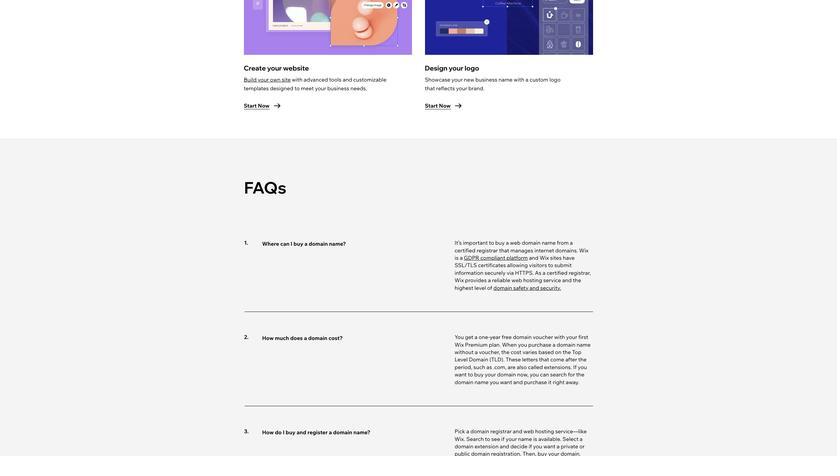 Task type: describe. For each thing, give the bounding box(es) containing it.
0 horizontal spatial logo
[[465, 64, 479, 72]]

your down "new"
[[456, 85, 467, 92]]

want inside 'pick a domain registrar and web hosting service—like wix. search to see if your name is available. select a domain extension and decide if you want a private or public domain registration. then, buy your domain.'
[[544, 443, 556, 450]]

with advanced tools and customizable templates designed to meet your business needs.
[[244, 76, 387, 92]]

sites
[[550, 254, 562, 261]]

that inside it's important to buy a web domain name from a certified registrar that manages internet domains. wix is a
[[499, 247, 510, 254]]

or
[[580, 443, 585, 450]]

wix up highest
[[455, 277, 464, 284]]

how for how much does a domain cost?
[[262, 335, 274, 341]]

build your own site
[[244, 76, 291, 83]]

domain inside it's important to buy a web domain name from a certified registrar that manages internet domains. wix is a
[[522, 239, 541, 246]]

now for 1st 'start now' link from right
[[439, 102, 451, 109]]

your up the own
[[267, 64, 282, 72]]

showcase
[[425, 76, 451, 83]]

one-
[[479, 334, 490, 340]]

premium
[[465, 341, 488, 348]]

customizable
[[353, 76, 387, 83]]

build your own site link
[[244, 76, 291, 83]]

0 horizontal spatial can
[[280, 240, 290, 247]]

security.
[[541, 284, 561, 291]]

submit
[[555, 262, 572, 269]]

start now for first 'start now' link from left
[[244, 102, 270, 109]]

and right safety
[[530, 284, 539, 291]]

for
[[568, 371, 575, 378]]

manages
[[511, 247, 534, 254]]

much
[[275, 335, 289, 341]]

you
[[455, 334, 464, 340]]

securely
[[485, 269, 506, 276]]

it's important to buy a web domain name from a certified registrar that manages internet domains. wix is a
[[455, 239, 589, 261]]

after
[[566, 356, 577, 363]]

name inside it's important to buy a web domain name from a certified registrar that manages internet domains. wix is a
[[542, 239, 556, 246]]

showcase your new business name with a custom logo that reflects your brand.
[[425, 76, 561, 92]]

can inside you get a one-year free domain voucher with your first wix premium plan. when you purchase a domain name without a voucher, the cost varies based on the top level domain (tld). these letters that come after the period, such as .com, are also called extensions. if you want to buy your domain now, you can search for the domain name you want and purchase it right away.
[[540, 371, 549, 378]]

via
[[507, 269, 514, 276]]

domain safety and security.
[[494, 284, 561, 291]]

wix.
[[455, 436, 465, 442]]

and right service
[[563, 277, 572, 284]]

1 vertical spatial want
[[500, 379, 512, 385]]

search
[[551, 371, 567, 378]]

information
[[455, 269, 484, 276]]

templates
[[244, 85, 269, 92]]

varies
[[523, 349, 538, 355]]

important
[[463, 239, 488, 246]]

gdpr compliant platform link
[[464, 254, 528, 261]]

start now for 1st 'start now' link from right
[[425, 102, 451, 109]]

have
[[563, 254, 575, 261]]

cost
[[511, 349, 522, 355]]

brand.
[[469, 85, 485, 92]]

it's
[[455, 239, 462, 246]]

and inside with advanced tools and customizable templates designed to meet your business needs.
[[343, 76, 352, 83]]

needs.
[[351, 85, 367, 92]]

wix inside it's important to buy a web domain name from a certified registrar that manages internet domains. wix is a
[[580, 247, 589, 254]]

.com,
[[493, 364, 507, 370]]

you right if
[[578, 364, 587, 370]]

where can i buy a domain name?
[[262, 240, 346, 247]]

start for 1st 'start now' link from right
[[425, 102, 438, 109]]

service
[[544, 277, 561, 284]]

faqs
[[244, 178, 287, 198]]

buy inside you get a one-year free domain voucher with your first wix premium plan. when you purchase a domain name without a voucher, the cost varies based on the top level domain (tld). these letters that come after the period, such as .com, are also called extensions. if you want to buy your domain now, you can search for the domain name you want and purchase it right away.
[[475, 371, 484, 378]]

called
[[528, 364, 543, 370]]

design your logo
[[425, 64, 479, 72]]

own
[[270, 76, 281, 83]]

safety
[[514, 284, 529, 291]]

does
[[290, 335, 303, 341]]

is inside it's important to buy a web domain name from a certified registrar that manages internet domains. wix is a
[[455, 254, 459, 261]]

tools
[[329, 76, 342, 83]]

level
[[475, 284, 486, 291]]

name down such
[[475, 379, 489, 385]]

your up decide
[[506, 436, 517, 442]]

internet
[[535, 247, 554, 254]]

get
[[465, 334, 474, 340]]

it
[[549, 379, 552, 385]]

your down available.
[[549, 450, 560, 456]]

name inside 'pick a domain registrar and web hosting service—like wix. search to see if your name is available. select a domain extension and decide if you want a private or public domain registration. then, buy your domain.'
[[518, 436, 532, 442]]

the inside and wix sites have ssl/tls certificates allowing visitors to submit information securely via https. as a certified registrar, wix provides a reliable web hosting service and the highest level of
[[573, 277, 581, 284]]

you down called on the bottom right of page
[[530, 371, 539, 378]]

business inside showcase your new business name with a custom logo that reflects your brand.
[[476, 76, 498, 83]]

gdpr compliant platform
[[464, 254, 528, 261]]

the down top
[[579, 356, 587, 363]]

decide
[[511, 443, 528, 450]]

to inside with advanced tools and customizable templates designed to meet your business needs.
[[295, 85, 300, 92]]

are
[[508, 364, 516, 370]]

voucher
[[533, 334, 553, 340]]

design
[[425, 64, 448, 72]]

https.
[[515, 269, 534, 276]]

your left "new"
[[452, 76, 463, 83]]

also
[[517, 364, 527, 370]]

wix inside you get a one-year free domain voucher with your first wix premium plan. when you purchase a domain name without a voucher, the cost varies based on the top level domain (tld). these letters that come after the period, such as .com, are also called extensions. if you want to buy your domain now, you can search for the domain name you want and purchase it right away.
[[455, 341, 464, 348]]

website
[[283, 64, 309, 72]]

now for first 'start now' link from left
[[258, 102, 270, 109]]

cost?
[[329, 335, 343, 341]]

select
[[563, 436, 579, 442]]

then,
[[523, 450, 537, 456]]

extensions.
[[544, 364, 572, 370]]

hosting inside 'pick a domain registrar and web hosting service—like wix. search to see if your name is available. select a domain extension and decide if you want a private or public domain registration. then, buy your domain.'
[[536, 428, 554, 435]]

2 start now link from the left
[[425, 99, 462, 112]]

of
[[487, 284, 492, 291]]

extension
[[475, 443, 499, 450]]

that inside you get a one-year free domain voucher with your first wix premium plan. when you purchase a domain name without a voucher, the cost varies based on the top level domain (tld). these letters that come after the period, such as .com, are also called extensions. if you want to buy your domain now, you can search for the domain name you want and purchase it right away.
[[539, 356, 549, 363]]

highest
[[455, 284, 474, 291]]

1 vertical spatial purchase
[[524, 379, 547, 385]]

pick
[[455, 428, 465, 435]]

advanced
[[304, 76, 328, 83]]

image of a logo for a coffee machine on a blue background with graphic design tools. image
[[425, 0, 593, 55]]

how much does a domain cost?
[[262, 335, 343, 341]]

how for how do i buy and register a domain name?
[[262, 429, 274, 436]]

1 horizontal spatial name?
[[354, 429, 371, 436]]

visitors
[[529, 262, 547, 269]]

domain safety and security. link
[[494, 284, 561, 291]]

that inside showcase your new business name with a custom logo that reflects your brand.
[[425, 85, 435, 92]]



Task type: locate. For each thing, give the bounding box(es) containing it.
that up gdpr compliant platform link
[[499, 247, 510, 254]]

now down reflects
[[439, 102, 451, 109]]

1 how from the top
[[262, 335, 274, 341]]

1 vertical spatial that
[[499, 247, 510, 254]]

hosting up domain safety and security. link
[[524, 277, 542, 284]]

your left the first
[[566, 334, 578, 340]]

can right where
[[280, 240, 290, 247]]

0 vertical spatial can
[[280, 240, 290, 247]]

pick a domain registrar and web hosting service—like wix. search to see if your name is available. select a domain extension and decide if you want a private or public domain registration. then, buy your domain.
[[455, 428, 587, 456]]

top
[[572, 349, 582, 355]]

custom
[[530, 76, 549, 83]]

i for can
[[291, 240, 293, 247]]

now,
[[517, 371, 529, 378]]

to left meet
[[295, 85, 300, 92]]

1 vertical spatial logo
[[550, 76, 561, 83]]

compliant
[[481, 254, 506, 261]]

0 vertical spatial is
[[455, 254, 459, 261]]

wix right domains.
[[580, 247, 589, 254]]

level
[[455, 356, 468, 363]]

web inside it's important to buy a web domain name from a certified registrar that manages internet domains. wix is a
[[510, 239, 521, 246]]

to inside 'pick a domain registrar and web hosting service—like wix. search to see if your name is available. select a domain extension and decide if you want a private or public domain registration. then, buy your domain.'
[[485, 436, 490, 442]]

create
[[244, 64, 266, 72]]

logo right 'custom'
[[550, 76, 561, 83]]

0 vertical spatial purchase
[[529, 341, 552, 348]]

0 horizontal spatial if
[[502, 436, 505, 442]]

purchase
[[529, 341, 552, 348], [524, 379, 547, 385]]

0 vertical spatial logo
[[465, 64, 479, 72]]

start now link down reflects
[[425, 99, 462, 112]]

logo inside showcase your new business name with a custom logo that reflects your brand.
[[550, 76, 561, 83]]

with left 'custom'
[[514, 76, 525, 83]]

1 now from the left
[[258, 102, 270, 109]]

start now down reflects
[[425, 102, 451, 109]]

2 how from the top
[[262, 429, 274, 436]]

1 start now link from the left
[[244, 99, 281, 112]]

to inside it's important to buy a web domain name from a certified registrar that manages internet domains. wix is a
[[489, 239, 494, 246]]

1 vertical spatial can
[[540, 371, 549, 378]]

certified inside it's important to buy a web domain name from a certified registrar that manages internet domains. wix is a
[[455, 247, 476, 254]]

service—like
[[556, 428, 587, 435]]

the right on
[[563, 349, 571, 355]]

0 vertical spatial hosting
[[524, 277, 542, 284]]

is inside 'pick a domain registrar and web hosting service—like wix. search to see if your name is available. select a domain extension and decide if you want a private or public domain registration. then, buy your domain.'
[[534, 436, 538, 442]]

0 horizontal spatial is
[[455, 254, 459, 261]]

your inside with advanced tools and customizable templates designed to meet your business needs.
[[315, 85, 326, 92]]

reliable
[[492, 277, 511, 284]]

0 vertical spatial how
[[262, 335, 274, 341]]

build
[[244, 76, 257, 83]]

now down 'templates'
[[258, 102, 270, 109]]

where
[[262, 240, 279, 247]]

and down now,
[[514, 379, 523, 385]]

1 horizontal spatial now
[[439, 102, 451, 109]]

you up then,
[[533, 443, 543, 450]]

1 vertical spatial is
[[534, 436, 538, 442]]

certified inside and wix sites have ssl/tls certificates allowing visitors to submit information securely via https. as a certified registrar, wix provides a reliable web hosting service and the highest level of
[[547, 269, 568, 276]]

1 vertical spatial how
[[262, 429, 274, 436]]

domains.
[[556, 247, 578, 254]]

web up the manages
[[510, 239, 521, 246]]

1 vertical spatial i
[[283, 429, 285, 436]]

certificates
[[478, 262, 506, 269]]

web for a
[[510, 239, 521, 246]]

registrar inside it's important to buy a web domain name from a certified registrar that manages internet domains. wix is a
[[477, 247, 498, 254]]

with up on
[[555, 334, 565, 340]]

1 horizontal spatial i
[[291, 240, 293, 247]]

web up safety
[[512, 277, 522, 284]]

letters
[[522, 356, 538, 363]]

with inside showcase your new business name with a custom logo that reflects your brand.
[[514, 76, 525, 83]]

these
[[506, 356, 521, 363]]

buy right then,
[[538, 450, 547, 456]]

to up extension at the right bottom of the page
[[485, 436, 490, 442]]

wix down internet
[[540, 254, 549, 261]]

0 horizontal spatial start now link
[[244, 99, 281, 112]]

buy right where
[[294, 240, 303, 247]]

i right do
[[283, 429, 285, 436]]

if up then,
[[529, 443, 532, 450]]

to inside you get a one-year free domain voucher with your first wix premium plan. when you purchase a domain name without a voucher, the cost varies based on the top level domain (tld). these letters that come after the period, such as .com, are also called extensions. if you want to buy your domain now, you can search for the domain name you want and purchase it right away.
[[468, 371, 473, 378]]

is
[[455, 254, 459, 261], [534, 436, 538, 442]]

0 vertical spatial want
[[455, 371, 467, 378]]

0 vertical spatial if
[[502, 436, 505, 442]]

hosting up available.
[[536, 428, 554, 435]]

buy for where can i buy a domain name?
[[294, 240, 303, 247]]

1 vertical spatial hosting
[[536, 428, 554, 435]]

2 start from the left
[[425, 102, 438, 109]]

your down as
[[485, 371, 496, 378]]

your down advanced
[[315, 85, 326, 92]]

new
[[464, 76, 475, 83]]

you get a one-year free domain voucher with your first wix premium plan. when you purchase a domain name without a voucher, the cost varies based on the top level domain (tld). these letters that come after the period, such as .com, are also called extensions. if you want to buy your domain now, you can search for the domain name you want and purchase it right away.
[[455, 334, 591, 385]]

register
[[308, 429, 328, 436]]

purchase left it
[[524, 379, 547, 385]]

name left 'custom'
[[499, 76, 513, 83]]

0 vertical spatial registrar
[[477, 247, 498, 254]]

come
[[551, 356, 565, 363]]

want down available.
[[544, 443, 556, 450]]

platform
[[507, 254, 528, 261]]

public
[[455, 450, 470, 456]]

1 horizontal spatial logo
[[550, 76, 561, 83]]

0 horizontal spatial business
[[328, 85, 349, 92]]

1 horizontal spatial can
[[540, 371, 549, 378]]

0 horizontal spatial start
[[244, 102, 257, 109]]

buy for it's important to buy a web domain name from a certified registrar that manages internet domains. wix is a
[[496, 239, 505, 246]]

2 horizontal spatial that
[[539, 356, 549, 363]]

2 horizontal spatial with
[[555, 334, 565, 340]]

with inside you get a one-year free domain voucher with your first wix premium plan. when you purchase a domain name without a voucher, the cost varies based on the top level domain (tld). these letters that come after the period, such as .com, are also called extensions. if you want to buy your domain now, you can search for the domain name you want and purchase it right away.
[[555, 334, 565, 340]]

and up visitors
[[529, 254, 539, 261]]

0 vertical spatial name?
[[329, 240, 346, 247]]

(tld).
[[490, 356, 505, 363]]

domain
[[522, 239, 541, 246], [309, 240, 328, 247], [494, 284, 512, 291], [513, 334, 532, 340], [308, 335, 328, 341], [557, 341, 576, 348], [497, 371, 516, 378], [455, 379, 474, 385], [471, 428, 489, 435], [333, 429, 352, 436], [455, 443, 474, 450], [471, 450, 490, 456]]

your up 'templates'
[[258, 76, 269, 83]]

as
[[535, 269, 542, 276]]

start now link
[[244, 99, 281, 112], [425, 99, 462, 112]]

start now link down 'templates'
[[244, 99, 281, 112]]

is up ssl/tls
[[455, 254, 459, 261]]

available.
[[539, 436, 562, 442]]

certified up gdpr
[[455, 247, 476, 254]]

hosting
[[524, 277, 542, 284], [536, 428, 554, 435]]

that down showcase on the top right
[[425, 85, 435, 92]]

buy down such
[[475, 371, 484, 378]]

name down the first
[[577, 341, 591, 348]]

start down reflects
[[425, 102, 438, 109]]

2.
[[244, 334, 249, 340]]

away.
[[566, 379, 580, 385]]

0 horizontal spatial want
[[455, 371, 467, 378]]

buy inside it's important to buy a web domain name from a certified registrar that manages internet domains. wix is a
[[496, 239, 505, 246]]

year
[[490, 334, 501, 340]]

to down period,
[[468, 371, 473, 378]]

1 horizontal spatial business
[[476, 76, 498, 83]]

you down as
[[490, 379, 499, 385]]

start for first 'start now' link from left
[[244, 102, 257, 109]]

a inside showcase your new business name with a custom logo that reflects your brand.
[[526, 76, 529, 83]]

to inside and wix sites have ssl/tls certificates allowing visitors to submit information securely via https. as a certified registrar, wix provides a reliable web hosting service and the highest level of
[[548, 262, 554, 269]]

web up decide
[[524, 428, 534, 435]]

web inside 'pick a domain registrar and web hosting service—like wix. search to see if your name is available. select a domain extension and decide if you want a private or public domain registration. then, buy your domain.'
[[524, 428, 534, 435]]

you up cost
[[518, 341, 527, 348]]

that
[[425, 85, 435, 92], [499, 247, 510, 254], [539, 356, 549, 363]]

designed
[[270, 85, 294, 92]]

wix down you
[[455, 341, 464, 348]]

1 horizontal spatial that
[[499, 247, 510, 254]]

allowing
[[507, 262, 528, 269]]

buy up gdpr compliant platform link
[[496, 239, 505, 246]]

start down 'templates'
[[244, 102, 257, 109]]

with right 'site'
[[292, 76, 303, 83]]

how
[[262, 335, 274, 341], [262, 429, 274, 436]]

name up internet
[[542, 239, 556, 246]]

hosting inside and wix sites have ssl/tls certificates allowing visitors to submit information securely via https. as a certified registrar, wix provides a reliable web hosting service and the highest level of
[[524, 277, 542, 284]]

and right tools
[[343, 76, 352, 83]]

do
[[275, 429, 282, 436]]

from
[[557, 239, 569, 246]]

and inside you get a one-year free domain voucher with your first wix premium plan. when you purchase a domain name without a voucher, the cost varies based on the top level domain (tld). these letters that come after the period, such as .com, are also called extensions. if you want to buy your domain now, you can search for the domain name you want and purchase it right away.
[[514, 379, 523, 385]]

2 now from the left
[[439, 102, 451, 109]]

1 horizontal spatial want
[[500, 379, 512, 385]]

0 horizontal spatial that
[[425, 85, 435, 92]]

the right for
[[577, 371, 585, 378]]

how do i buy and register a domain name?
[[262, 429, 371, 436]]

web inside and wix sites have ssl/tls certificates allowing visitors to submit information securely via https. as a certified registrar, wix provides a reliable web hosting service and the highest level of
[[512, 277, 522, 284]]

your
[[267, 64, 282, 72], [449, 64, 464, 72], [258, 76, 269, 83], [452, 76, 463, 83], [315, 85, 326, 92], [456, 85, 467, 92], [566, 334, 578, 340], [485, 371, 496, 378], [506, 436, 517, 442], [549, 450, 560, 456]]

1 horizontal spatial certified
[[547, 269, 568, 276]]

1 vertical spatial name?
[[354, 429, 371, 436]]

1 vertical spatial web
[[512, 277, 522, 284]]

to down sites
[[548, 262, 554, 269]]

business inside with advanced tools and customizable templates designed to meet your business needs.
[[328, 85, 349, 92]]

to up compliant
[[489, 239, 494, 246]]

start now
[[244, 102, 270, 109], [425, 102, 451, 109]]

0 vertical spatial certified
[[455, 247, 476, 254]]

and up registration.
[[500, 443, 510, 450]]

voucher,
[[479, 349, 500, 355]]

registrar up see
[[491, 428, 512, 435]]

right
[[553, 379, 565, 385]]

and
[[343, 76, 352, 83], [529, 254, 539, 261], [563, 277, 572, 284], [530, 284, 539, 291], [514, 379, 523, 385], [513, 428, 523, 435], [297, 429, 306, 436], [500, 443, 510, 450]]

purchase down voucher
[[529, 341, 552, 348]]

business down tools
[[328, 85, 349, 92]]

web for and
[[524, 428, 534, 435]]

period,
[[455, 364, 473, 370]]

based
[[539, 349, 554, 355]]

1 horizontal spatial start now link
[[425, 99, 462, 112]]

first
[[579, 334, 589, 340]]

i for do
[[283, 429, 285, 436]]

domain.
[[561, 450, 581, 456]]

1 horizontal spatial is
[[534, 436, 538, 442]]

buy right do
[[286, 429, 296, 436]]

buy for how do i buy and register a domain name?
[[286, 429, 296, 436]]

1 start now from the left
[[244, 102, 270, 109]]

and up decide
[[513, 428, 523, 435]]

such
[[474, 364, 486, 370]]

name up decide
[[518, 436, 532, 442]]

on
[[555, 349, 562, 355]]

registrar
[[477, 247, 498, 254], [491, 428, 512, 435]]

0 vertical spatial business
[[476, 76, 498, 83]]

domain
[[469, 356, 489, 363]]

the
[[573, 277, 581, 284], [502, 349, 510, 355], [563, 349, 571, 355], [579, 356, 587, 363], [577, 371, 585, 378]]

0 horizontal spatial name?
[[329, 240, 346, 247]]

0 horizontal spatial i
[[283, 429, 285, 436]]

want down are
[[500, 379, 512, 385]]

create your website
[[244, 64, 309, 72]]

buy
[[496, 239, 505, 246], [294, 240, 303, 247], [475, 371, 484, 378], [286, 429, 296, 436], [538, 450, 547, 456]]

how left much
[[262, 335, 274, 341]]

1.
[[244, 239, 248, 246]]

1 horizontal spatial with
[[514, 76, 525, 83]]

2 start now from the left
[[425, 102, 451, 109]]

if right see
[[502, 436, 505, 442]]

the down 'when'
[[502, 349, 510, 355]]

1 horizontal spatial if
[[529, 443, 532, 450]]

registrar inside 'pick a domain registrar and web hosting service—like wix. search to see if your name is available. select a domain extension and decide if you want a private or public domain registration. then, buy your domain.'
[[491, 428, 512, 435]]

1 horizontal spatial start
[[425, 102, 438, 109]]

0 vertical spatial that
[[425, 85, 435, 92]]

your right design
[[449, 64, 464, 72]]

with inside with advanced tools and customizable templates designed to meet your business needs.
[[292, 76, 303, 83]]

buy inside 'pick a domain registrar and web hosting service—like wix. search to see if your name is available. select a domain extension and decide if you want a private or public domain registration. then, buy your domain.'
[[538, 450, 547, 456]]

ssl/tls
[[455, 262, 477, 269]]

provides
[[465, 277, 487, 284]]

0 vertical spatial i
[[291, 240, 293, 247]]

want down period,
[[455, 371, 467, 378]]

can
[[280, 240, 290, 247], [540, 371, 549, 378]]

1 vertical spatial business
[[328, 85, 349, 92]]

2 vertical spatial that
[[539, 356, 549, 363]]

1 vertical spatial certified
[[547, 269, 568, 276]]

free
[[502, 334, 512, 340]]

logo up "new"
[[465, 64, 479, 72]]

if
[[502, 436, 505, 442], [529, 443, 532, 450]]

you
[[518, 341, 527, 348], [578, 364, 587, 370], [530, 371, 539, 378], [490, 379, 499, 385], [533, 443, 543, 450]]

start now down 'templates'
[[244, 102, 270, 109]]

private
[[561, 443, 579, 450]]

1 horizontal spatial start now
[[425, 102, 451, 109]]

reflects
[[436, 85, 455, 92]]

2 vertical spatial want
[[544, 443, 556, 450]]

how left do
[[262, 429, 274, 436]]

and left register
[[297, 429, 306, 436]]

the down 'registrar,' on the bottom of page
[[573, 277, 581, 284]]

2 horizontal spatial want
[[544, 443, 556, 450]]

is left available.
[[534, 436, 538, 442]]

meet
[[301, 85, 314, 92]]

a
[[526, 76, 529, 83], [506, 239, 509, 246], [570, 239, 573, 246], [305, 240, 308, 247], [460, 254, 463, 261], [543, 269, 546, 276], [488, 277, 491, 284], [475, 334, 478, 340], [304, 335, 307, 341], [553, 341, 556, 348], [475, 349, 478, 355], [467, 428, 470, 435], [329, 429, 332, 436], [580, 436, 583, 442], [557, 443, 560, 450]]

business
[[476, 76, 498, 83], [328, 85, 349, 92]]

can up it
[[540, 371, 549, 378]]

0 horizontal spatial start now
[[244, 102, 270, 109]]

site
[[282, 76, 291, 83]]

0 horizontal spatial now
[[258, 102, 270, 109]]

0 horizontal spatial certified
[[455, 247, 476, 254]]

that down based
[[539, 356, 549, 363]]

registrar up compliant
[[477, 247, 498, 254]]

i right where
[[291, 240, 293, 247]]

1 vertical spatial registrar
[[491, 428, 512, 435]]

1 vertical spatial if
[[529, 443, 532, 450]]

0 vertical spatial web
[[510, 239, 521, 246]]

name inside showcase your new business name with a custom logo that reflects your brand.
[[499, 76, 513, 83]]

0 horizontal spatial with
[[292, 76, 303, 83]]

business up brand.
[[476, 76, 498, 83]]

you inside 'pick a domain registrar and web hosting service—like wix. search to see if your name is available. select a domain extension and decide if you want a private or public domain registration. then, buy your domain.'
[[533, 443, 543, 450]]

to
[[295, 85, 300, 92], [489, 239, 494, 246], [548, 262, 554, 269], [468, 371, 473, 378], [485, 436, 490, 442]]

certified up service
[[547, 269, 568, 276]]

name
[[499, 76, 513, 83], [542, 239, 556, 246], [577, 341, 591, 348], [475, 379, 489, 385], [518, 436, 532, 442]]

2 vertical spatial web
[[524, 428, 534, 435]]

1 start from the left
[[244, 102, 257, 109]]

image of a homepage on a design studio's website with different color shapes against a purple background on the main image. image
[[244, 0, 412, 55]]

if
[[574, 364, 577, 370]]



Task type: vqa. For each thing, say whether or not it's contained in the screenshot.
Showcase
yes



